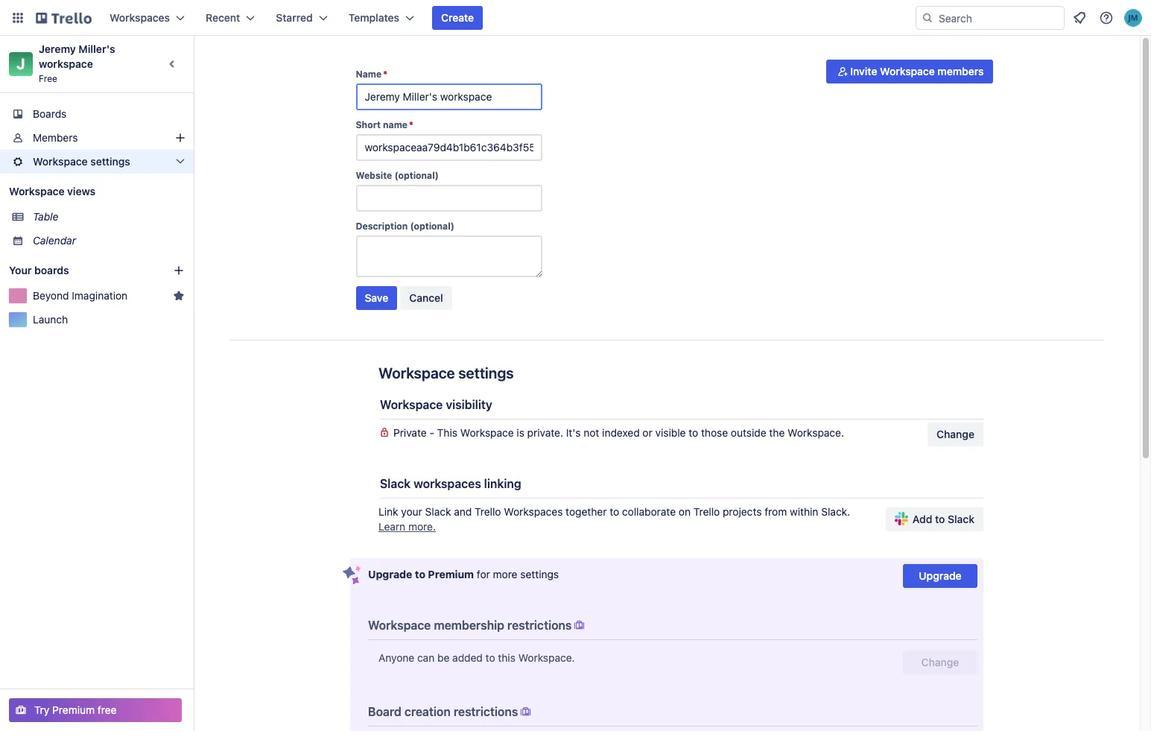 Task type: describe. For each thing, give the bounding box(es) containing it.
add
[[913, 513, 933, 525]]

1 vertical spatial workspace.
[[518, 651, 575, 664]]

beyond
[[33, 289, 69, 302]]

calendar link
[[33, 233, 185, 248]]

projects
[[723, 505, 762, 518]]

this
[[437, 426, 458, 439]]

name
[[383, 119, 408, 130]]

and
[[454, 505, 472, 518]]

miller's
[[79, 42, 115, 55]]

1 horizontal spatial workspace.
[[788, 426, 844, 439]]

boards
[[34, 264, 69, 276]]

add board image
[[173, 265, 185, 276]]

members link
[[0, 126, 194, 150]]

free
[[39, 73, 57, 84]]

sm image inside invite workspace members button
[[836, 64, 851, 79]]

learn more. link
[[379, 520, 436, 533]]

templates
[[349, 11, 399, 24]]

workspace views
[[9, 185, 95, 197]]

change for change button to the bottom
[[922, 656, 959, 669]]

templates button
[[340, 6, 423, 30]]

jeremy miller's workspace free
[[39, 42, 118, 84]]

jeremy miller (jeremymiller198) image
[[1125, 9, 1142, 27]]

link your slack and trello workspaces together to collaborate on trello projects from within slack. learn more.
[[379, 505, 850, 533]]

indexed
[[602, 426, 640, 439]]

upgrade button
[[903, 564, 978, 588]]

beyond imagination link
[[33, 288, 167, 303]]

starred icon image
[[173, 290, 185, 302]]

save
[[365, 291, 389, 304]]

upgrade to premium for more settings
[[368, 568, 559, 581]]

open information menu image
[[1099, 10, 1114, 25]]

visibility
[[446, 398, 492, 411]]

j
[[17, 55, 25, 72]]

workspaces button
[[101, 6, 194, 30]]

this
[[498, 651, 516, 664]]

workspace settings button
[[0, 150, 194, 174]]

jeremy
[[39, 42, 76, 55]]

workspaces
[[414, 477, 481, 490]]

workspace down visibility
[[460, 426, 514, 439]]

from
[[765, 505, 787, 518]]

slack workspaces linking
[[380, 477, 521, 490]]

back to home image
[[36, 6, 92, 30]]

(optional) for website (optional)
[[395, 170, 439, 181]]

try premium free button
[[9, 698, 182, 722]]

your boards with 2 items element
[[9, 262, 151, 279]]

cancel button
[[400, 286, 452, 310]]

your boards
[[9, 264, 69, 276]]

workspaces inside workspaces 'dropdown button'
[[110, 11, 170, 24]]

primary element
[[0, 0, 1151, 36]]

add to slack link
[[886, 508, 984, 531]]

private
[[393, 426, 427, 439]]

members
[[938, 65, 984, 78]]

workspace membership restrictions
[[368, 619, 572, 632]]

upgrade for upgrade to premium for more settings
[[368, 568, 412, 581]]

to down more.
[[415, 568, 426, 581]]

organizationdetailform element
[[356, 69, 542, 316]]

not
[[584, 426, 599, 439]]

workspace inside popup button
[[33, 155, 88, 168]]

2 vertical spatial settings
[[520, 568, 559, 581]]

it's
[[566, 426, 581, 439]]

those
[[701, 426, 728, 439]]

name *
[[356, 69, 388, 80]]

board creation restrictions
[[368, 705, 518, 718]]

to inside 'link'
[[935, 513, 945, 525]]

boards
[[33, 107, 67, 120]]

1 horizontal spatial workspace settings
[[379, 364, 514, 382]]

switch to… image
[[10, 10, 25, 25]]

1 trello from the left
[[475, 505, 501, 518]]

j link
[[9, 52, 33, 76]]

try premium free
[[34, 704, 117, 716]]

table link
[[33, 209, 185, 224]]

-
[[430, 426, 434, 439]]

short
[[356, 119, 381, 130]]

premium inside button
[[52, 704, 95, 716]]

slack for link
[[425, 505, 451, 518]]

Search field
[[934, 7, 1064, 29]]

description
[[356, 221, 408, 232]]

for
[[477, 568, 490, 581]]

or
[[643, 426, 653, 439]]

try
[[34, 704, 49, 716]]

workspace inside button
[[880, 65, 935, 78]]



Task type: vqa. For each thing, say whether or not it's contained in the screenshot.
Power-Ups button
no



Task type: locate. For each thing, give the bounding box(es) containing it.
create button
[[432, 6, 483, 30]]

on
[[679, 505, 691, 518]]

workspace up private
[[380, 398, 443, 411]]

slack right add
[[948, 513, 975, 525]]

to right 'together'
[[610, 505, 619, 518]]

slack.
[[821, 505, 850, 518]]

change
[[937, 428, 975, 440], [922, 656, 959, 669]]

1 vertical spatial change button
[[903, 651, 978, 674]]

workspace navigation collapse icon image
[[162, 54, 183, 75]]

None text field
[[356, 83, 542, 110], [356, 134, 542, 161], [356, 185, 542, 212], [356, 83, 542, 110], [356, 134, 542, 161], [356, 185, 542, 212]]

1 vertical spatial settings
[[459, 364, 514, 382]]

slack up link
[[380, 477, 411, 490]]

0 notifications image
[[1071, 9, 1089, 27]]

premium right try
[[52, 704, 95, 716]]

more
[[493, 568, 518, 581]]

save button
[[356, 286, 397, 310]]

0 vertical spatial (optional)
[[395, 170, 439, 181]]

membership
[[434, 619, 505, 632]]

1 horizontal spatial premium
[[428, 568, 474, 581]]

board
[[368, 705, 402, 718]]

boards link
[[0, 102, 194, 126]]

invite workspace members button
[[827, 60, 993, 83]]

(optional) right website
[[395, 170, 439, 181]]

private - this workspace is private. it's not indexed or visible to those outside the workspace.
[[393, 426, 844, 439]]

add to slack
[[913, 513, 975, 525]]

1 horizontal spatial workspaces
[[504, 505, 563, 518]]

upgrade for upgrade
[[919, 569, 962, 582]]

restrictions for workspace membership restrictions
[[507, 619, 572, 632]]

workspace
[[880, 65, 935, 78], [33, 155, 88, 168], [9, 185, 65, 197], [379, 364, 455, 382], [380, 398, 443, 411], [460, 426, 514, 439], [368, 619, 431, 632]]

the
[[769, 426, 785, 439]]

jeremy miller's workspace link
[[39, 42, 118, 70]]

0 horizontal spatial settings
[[90, 155, 130, 168]]

workspaces
[[110, 11, 170, 24], [504, 505, 563, 518]]

short name *
[[356, 119, 414, 130]]

settings inside popup button
[[90, 155, 130, 168]]

upgrade down add to slack 'link' on the right bottom of page
[[919, 569, 962, 582]]

your
[[9, 264, 32, 276]]

1 vertical spatial change
[[922, 656, 959, 669]]

1 vertical spatial premium
[[52, 704, 95, 716]]

0 vertical spatial sm image
[[836, 64, 851, 79]]

2 horizontal spatial slack
[[948, 513, 975, 525]]

1 horizontal spatial settings
[[459, 364, 514, 382]]

premium left for
[[428, 568, 474, 581]]

name
[[356, 69, 382, 80]]

to inside link your slack and trello workspaces together to collaborate on trello projects from within slack. learn more.
[[610, 505, 619, 518]]

workspace down the members
[[33, 155, 88, 168]]

0 vertical spatial restrictions
[[507, 619, 572, 632]]

added
[[452, 651, 483, 664]]

restrictions down anyone can be added to this workspace.
[[454, 705, 518, 718]]

more.
[[408, 520, 436, 533]]

1 vertical spatial workspaces
[[504, 505, 563, 518]]

starred
[[276, 11, 313, 24]]

workspaces down linking
[[504, 505, 563, 518]]

to left "those"
[[689, 426, 698, 439]]

2 trello from the left
[[694, 505, 720, 518]]

invite workspace members
[[851, 65, 984, 78]]

collaborate
[[622, 505, 676, 518]]

upgrade
[[368, 568, 412, 581], [919, 569, 962, 582]]

be
[[437, 651, 450, 664]]

1 horizontal spatial trello
[[694, 505, 720, 518]]

change button
[[928, 423, 984, 446], [903, 651, 978, 674]]

workspace up anyone
[[368, 619, 431, 632]]

recent button
[[197, 6, 264, 30]]

None text field
[[356, 236, 542, 277]]

workspace up table
[[9, 185, 65, 197]]

launch
[[33, 313, 68, 326]]

workspace settings up "workspace visibility"
[[379, 364, 514, 382]]

is
[[517, 426, 525, 439]]

workspace settings down members link
[[33, 155, 130, 168]]

change for the topmost change button
[[937, 428, 975, 440]]

slack up more.
[[425, 505, 451, 518]]

0 horizontal spatial workspace.
[[518, 651, 575, 664]]

workspace right invite
[[880, 65, 935, 78]]

to right add
[[935, 513, 945, 525]]

0 horizontal spatial workspaces
[[110, 11, 170, 24]]

1 horizontal spatial sm image
[[836, 64, 851, 79]]

creation
[[405, 705, 451, 718]]

1 vertical spatial sm image
[[518, 704, 533, 719]]

link
[[379, 505, 398, 518]]

workspace
[[39, 57, 93, 70]]

* right name
[[383, 69, 388, 80]]

settings down members link
[[90, 155, 130, 168]]

sparkle image
[[343, 566, 361, 585]]

0 vertical spatial change
[[937, 428, 975, 440]]

upgrade inside button
[[919, 569, 962, 582]]

(optional) right the description
[[410, 221, 454, 232]]

workspaces inside link your slack and trello workspaces together to collaborate on trello projects from within slack. learn more.
[[504, 505, 563, 518]]

recent
[[206, 11, 240, 24]]

1 vertical spatial (optional)
[[410, 221, 454, 232]]

(optional) for description (optional)
[[410, 221, 454, 232]]

2 horizontal spatial settings
[[520, 568, 559, 581]]

anyone can be added to this workspace.
[[379, 651, 575, 664]]

create
[[441, 11, 474, 24]]

*
[[383, 69, 388, 80], [409, 119, 414, 130]]

sm image
[[572, 618, 587, 633]]

0 vertical spatial *
[[383, 69, 388, 80]]

beyond imagination
[[33, 289, 128, 302]]

description (optional)
[[356, 221, 454, 232]]

premium
[[428, 568, 474, 581], [52, 704, 95, 716]]

trello right and
[[475, 505, 501, 518]]

1 horizontal spatial upgrade
[[919, 569, 962, 582]]

restrictions
[[507, 619, 572, 632], [454, 705, 518, 718]]

launch link
[[33, 312, 185, 327]]

views
[[67, 185, 95, 197]]

members
[[33, 131, 78, 144]]

settings right more at the bottom left of page
[[520, 568, 559, 581]]

anyone
[[379, 651, 415, 664]]

slack for add
[[948, 513, 975, 525]]

0 vertical spatial settings
[[90, 155, 130, 168]]

0 vertical spatial change button
[[928, 423, 984, 446]]

0 horizontal spatial slack
[[380, 477, 411, 490]]

* right the name
[[409, 119, 414, 130]]

workspace settings inside popup button
[[33, 155, 130, 168]]

together
[[566, 505, 607, 518]]

0 horizontal spatial premium
[[52, 704, 95, 716]]

free
[[98, 704, 117, 716]]

within
[[790, 505, 819, 518]]

trello
[[475, 505, 501, 518], [694, 505, 720, 518]]

restrictions for board creation restrictions
[[454, 705, 518, 718]]

learn
[[379, 520, 406, 533]]

visible
[[655, 426, 686, 439]]

1 vertical spatial workspace settings
[[379, 364, 514, 382]]

0 horizontal spatial sm image
[[518, 704, 533, 719]]

workspace up "workspace visibility"
[[379, 364, 455, 382]]

0 vertical spatial workspace.
[[788, 426, 844, 439]]

slack inside 'link'
[[948, 513, 975, 525]]

slack inside link your slack and trello workspaces together to collaborate on trello projects from within slack. learn more.
[[425, 505, 451, 518]]

0 horizontal spatial trello
[[475, 505, 501, 518]]

0 vertical spatial premium
[[428, 568, 474, 581]]

to left this
[[486, 651, 495, 664]]

workspace visibility
[[380, 398, 492, 411]]

1 vertical spatial *
[[409, 119, 414, 130]]

starred button
[[267, 6, 337, 30]]

search image
[[922, 12, 934, 24]]

outside
[[731, 426, 767, 439]]

to
[[689, 426, 698, 439], [610, 505, 619, 518], [935, 513, 945, 525], [415, 568, 426, 581], [486, 651, 495, 664]]

slack
[[380, 477, 411, 490], [425, 505, 451, 518], [948, 513, 975, 525]]

workspace. right the
[[788, 426, 844, 439]]

calendar
[[33, 234, 76, 247]]

0 vertical spatial workspaces
[[110, 11, 170, 24]]

imagination
[[72, 289, 128, 302]]

cancel
[[409, 291, 443, 304]]

workspace. right this
[[518, 651, 575, 664]]

workspace.
[[788, 426, 844, 439], [518, 651, 575, 664]]

settings
[[90, 155, 130, 168], [459, 364, 514, 382], [520, 568, 559, 581]]

sm image
[[836, 64, 851, 79], [518, 704, 533, 719]]

0 horizontal spatial *
[[383, 69, 388, 80]]

can
[[417, 651, 435, 664]]

1 horizontal spatial *
[[409, 119, 414, 130]]

invite
[[851, 65, 878, 78]]

website (optional)
[[356, 170, 439, 181]]

linking
[[484, 477, 521, 490]]

0 horizontal spatial workspace settings
[[33, 155, 130, 168]]

1 vertical spatial restrictions
[[454, 705, 518, 718]]

trello right the on on the right bottom
[[694, 505, 720, 518]]

workspace settings
[[33, 155, 130, 168], [379, 364, 514, 382]]

0 vertical spatial workspace settings
[[33, 155, 130, 168]]

0 horizontal spatial upgrade
[[368, 568, 412, 581]]

restrictions up this
[[507, 619, 572, 632]]

settings up visibility
[[459, 364, 514, 382]]

your
[[401, 505, 422, 518]]

upgrade right 'sparkle' icon
[[368, 568, 412, 581]]

workspaces up 'miller's'
[[110, 11, 170, 24]]

private.
[[527, 426, 563, 439]]

1 horizontal spatial slack
[[425, 505, 451, 518]]



